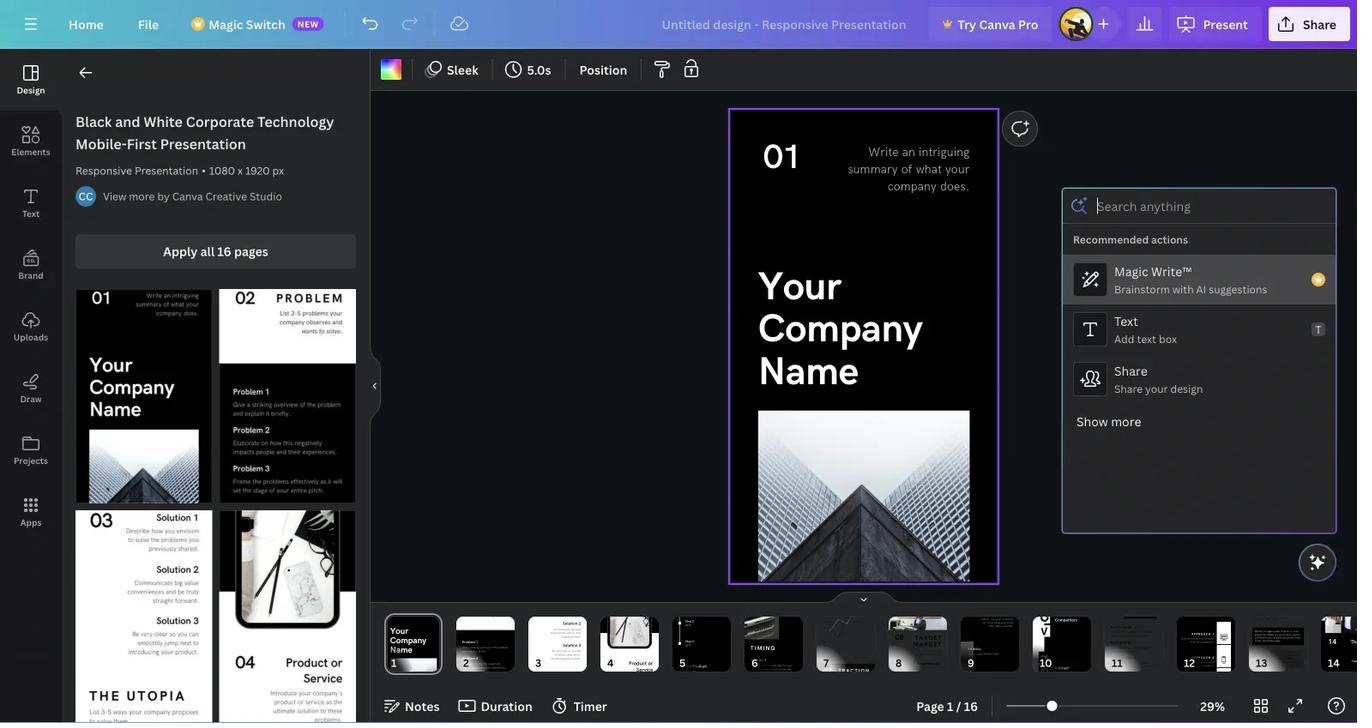 Task type: describe. For each thing, give the bounding box(es) containing it.
you inside be very clear so you can smoothly jump next to introducing your product.
[[572, 650, 576, 653]]

canva creative studio element
[[76, 186, 96, 207]]

2 inside "step 3 2019 step 2 2018"
[[692, 620, 694, 624]]

page 1 image
[[385, 617, 443, 672]]

duration
[[481, 698, 533, 715]]

market inside the 1.9 billion total available market (tam)
[[985, 653, 992, 656]]

1 horizontal spatial are
[[921, 650, 924, 653]]

reach
[[1209, 661, 1215, 664]]

(sam)
[[999, 672, 1006, 675]]

design button
[[0, 49, 62, 111]]

1 vertical spatial 5
[[867, 657, 868, 660]]

show for show more
[[1077, 413, 1109, 430]]

write
[[869, 145, 899, 160]]

notes button
[[378, 693, 447, 720]]

the inside whether through a graph, timeline, or chart, present the viability of your product or service and tell how your company will operate, make money, and achieve goals.
[[1264, 634, 1267, 637]]

apply for apply all 16 pages
[[163, 243, 198, 260]]

new
[[298, 18, 319, 30]]

black and white corporate technology mobile-first presentation
[[76, 112, 334, 153]]

page
[[917, 698, 945, 715]]

one
[[1265, 658, 1269, 661]]

list
[[482, 608, 486, 611]]

1.9
[[968, 648, 973, 651]]

more for show
[[1112, 413, 1142, 430]]

1 step from the top
[[686, 620, 692, 624]]

of inside whether through a graph, timeline, or chart, present the viability of your product or service and tell how your company will operate, make money, and achieve goals.
[[1276, 634, 1278, 637]]

your up quadrant
[[1122, 631, 1127, 634]]

give
[[462, 647, 468, 650]]

2 problem from the top
[[462, 657, 475, 661]]

share for share
[[1304, 16, 1337, 32]]

and down give on the left bottom of page
[[462, 650, 467, 654]]

approach for approach 1
[[1192, 633, 1212, 637]]

to inside show the ways your company plans to make money.
[[1261, 618, 1264, 622]]

are inside apply the two ways to size the market - top down or bottom up. some sizing jargons are tam, sam, and som.
[[1010, 622, 1014, 625]]

advantages
[[1141, 631, 1154, 634]]

ways inside show the ways your company plans to make money.
[[1266, 615, 1272, 618]]

text for text
[[22, 208, 40, 219]]

company inside timing reason 1 why is "now" the best time for your company to rise and go to the next level?
[[751, 668, 762, 672]]

and inside timing reason 1 why is "now" the best time for your company to rise and go to the next level?
[[770, 668, 775, 672]]

1 vertical spatial target
[[917, 662, 927, 666]]

your inside list 3-5 problems your company observes and wants to solve.
[[504, 608, 509, 611]]

sam,
[[996, 625, 1002, 628]]

how for 1
[[478, 663, 483, 666]]

brand
[[18, 270, 44, 281]]

your inside approach 1 how will you set your company from the competition?
[[1200, 638, 1205, 641]]

3 left 4
[[849, 657, 851, 660]]

your down "path"
[[1197, 665, 1202, 668]]

competition? inside approach 1 how will you set your company from the competition?
[[1201, 641, 1215, 644]]

on inside if you have plenty of ways to make money, focus on one main method, such as subscription, ads, and transactions.
[[1262, 658, 1265, 661]]

or inside apply the two ways to size the market - top down or bottom up. some sizing jargons are tam, sam, and som.
[[1003, 618, 1005, 621]]

2 inside advantage 1 visualize your competitive advantages usinga quadrant for easy scanning. advantage 2 how is the landscape differentiated and what makes you different. advantage 3 what can you do better than your competition? how will you out-perform them?
[[1135, 642, 1137, 645]]

(tam)
[[993, 653, 999, 656]]

your left "path"
[[1195, 661, 1200, 664]]

whether through a graph, timeline, or chart, present the viability of your product or service and tell how your company will operate, make money, and achieve goals.
[[1256, 631, 1301, 643]]

first
[[127, 135, 157, 153]]

ways inside apply the two ways to size the market - top down or bottom up. some sizing jargons are tam, sam, and som.
[[997, 615, 1002, 618]]

text add text box
[[1115, 313, 1178, 346]]

of inside if you have plenty of ways to make money, focus on one main method, such as subscription, ads, and transactions.
[[1275, 655, 1277, 657]]

2 inside problem 1 give a striking overview of the problem and explain it briefly. problem 2 elaborate on how this negatively impacts people and their experiences.
[[476, 657, 478, 661]]

apps
[[20, 517, 42, 528]]

plans
[[1254, 618, 1261, 622]]

tam,
[[989, 625, 995, 628]]

to right go
[[779, 668, 781, 672]]

your inside share share your design
[[1146, 382, 1169, 396]]

approach for approach 2
[[1192, 657, 1212, 660]]

4 item from the left
[[854, 657, 858, 660]]

available for m
[[981, 672, 990, 675]]

level?
[[751, 672, 758, 675]]

and left the 'achieve' at the right
[[1264, 640, 1267, 643]]

more for view
[[129, 189, 155, 203]]

show more button
[[1064, 404, 1336, 439]]

tell
[[1260, 637, 1263, 640]]

the inside target market who are the customers you want to cater to? target market 1 what are their profiles and visual personas?
[[925, 650, 929, 653]]

makes
[[1117, 651, 1124, 653]]

transactions.
[[1279, 661, 1293, 664]]

share for share share your design
[[1115, 363, 1148, 379]]

to inside list 3-5 problems your company observes and wants to solve.
[[499, 615, 502, 619]]

and inside advantage 1 visualize your competitive advantages usinga quadrant for easy scanning. advantage 2 how is the landscape differentiated and what makes you different. advantage 3 what can you do better than your competition? how will you out-perform them?
[[1149, 647, 1153, 650]]

16 inside page 1 / 16 button
[[965, 698, 979, 715]]

traction
[[839, 668, 870, 675]]

explain
[[468, 650, 476, 654]]

communicate big value conveniences and be truly straight forward.
[[551, 628, 581, 639]]

approach 1 how will you set your company from the competition?
[[1182, 633, 1215, 644]]

market up 'visual'
[[928, 662, 939, 666]]

1920
[[245, 164, 270, 178]]

and down present
[[1256, 637, 1259, 640]]

main
[[1270, 658, 1275, 661]]

to inside apply the two ways to size the market - top down or bottom up. some sizing jargons are tam, sam, and som.
[[1003, 615, 1005, 618]]

money.
[[1272, 618, 1280, 622]]

be
[[572, 632, 575, 635]]

1 vertical spatial how
[[1111, 647, 1116, 650]]

ways inside if you have plenty of ways to make money, focus on one main method, such as subscription, ads, and transactions.
[[1278, 655, 1283, 657]]

technology
[[258, 112, 334, 131]]

1 vertical spatial canva
[[172, 189, 203, 203]]

3-
[[487, 608, 490, 611]]

3 advantage from the top
[[1111, 657, 1134, 661]]

0 vertical spatial target
[[916, 635, 943, 642]]

to inside approach 2 what's your path to reach your customers?
[[1206, 661, 1208, 664]]

rise
[[765, 668, 770, 672]]

2019
[[686, 645, 691, 648]]

and inside 'communicate big value conveniences and be truly straight forward.'
[[567, 632, 572, 635]]

wants
[[492, 615, 499, 619]]

creative
[[206, 189, 247, 203]]

projects button
[[0, 420, 62, 482]]

2 vertical spatial share
[[1115, 382, 1144, 396]]

service inside product or service
[[637, 668, 653, 674]]

what inside target market who are the customers you want to cater to? target market 1 what are their profiles and visual personas?
[[903, 667, 909, 671]]

responsive
[[76, 164, 132, 178]]

and inside target market who are the customers you want to cater to? target market 1 what are their profiles and visual personas?
[[930, 667, 935, 671]]

show more
[[1077, 413, 1142, 430]]

elements
[[11, 146, 50, 158]]

want
[[922, 653, 928, 657]]

value
[[575, 628, 581, 632]]

timing
[[751, 645, 776, 652]]

show more option
[[1064, 404, 1336, 439]]

white
[[144, 112, 183, 131]]

their inside target market who are the customers you want to cater to? target market 1 what are their profiles and visual personas?
[[914, 667, 920, 671]]

is inside timing reason 1 why is "now" the best time for your company to rise and go to the next level?
[[757, 665, 759, 668]]

try
[[958, 16, 977, 32]]

company inside whether through a graph, timeline, or chart, present the viability of your product or service and tell how your company will operate, make money, and achieve goals.
[[1273, 637, 1282, 640]]

you left the do
[[1122, 662, 1126, 665]]

usinga
[[1111, 635, 1118, 638]]

step 3 2019 step 2 2018
[[686, 620, 694, 648]]

the up the bottom
[[1010, 615, 1014, 618]]

2 up the traction 07
[[841, 657, 842, 660]]

you inside if you have plenty of ways to make money, focus on one main method, such as subscription, ads, and transactions.
[[1258, 655, 1262, 657]]

impacts
[[462, 667, 472, 670]]

than
[[1137, 662, 1142, 665]]

make inside whether through a graph, timeline, or chart, present the viability of your product or service and tell how your company will operate, make money, and achieve goals.
[[1296, 637, 1301, 640]]

notes
[[405, 698, 440, 715]]

present
[[1256, 634, 1263, 637]]

their inside problem 1 give a striking overview of the problem and explain it briefly. problem 2 elaborate on how this negatively impacts people and their experiences.
[[486, 667, 491, 670]]

better
[[1130, 662, 1136, 665]]

problems
[[492, 608, 503, 611]]

home link
[[55, 7, 117, 41]]

for inside advantage 1 visualize your competitive advantages usinga quadrant for easy scanning. advantage 2 how is the landscape differentiated and what makes you different. advantage 3 what can you do better than your competition? how will you out-perform them?
[[1130, 635, 1133, 638]]

smoothly
[[555, 654, 566, 657]]

you down 'than'
[[1135, 666, 1139, 669]]

what inside advantage 1 visualize your competitive advantages usinga quadrant for easy scanning. advantage 2 how is the landscape differentiated and what makes you different. advantage 3 what can you do better than your competition? how will you out-perform them?
[[1111, 662, 1117, 665]]

16 inside apply all 16 pages button
[[218, 243, 231, 260]]

2 step from the top
[[686, 640, 692, 644]]

goals.
[[1276, 640, 1282, 643]]

recommended actions
[[1074, 232, 1189, 246]]

the down time
[[782, 668, 786, 672]]

problem
[[499, 647, 508, 650]]

som.
[[1008, 625, 1014, 628]]

recommended
[[1074, 232, 1150, 246]]

graph,
[[1275, 631, 1281, 633]]

company inside approach 1 how will you set your company from the competition?
[[1205, 638, 1215, 641]]

apps button
[[0, 482, 62, 543]]

indirect competitors
[[1056, 666, 1078, 676]]

solution for solution 2
[[563, 622, 578, 627]]

striking
[[471, 647, 479, 650]]

#000000 image
[[381, 59, 402, 80]]

what inside write an intriguing summary of what your company does.
[[916, 162, 942, 177]]

quadrant
[[1119, 635, 1129, 638]]

direct
[[1056, 613, 1067, 618]]

and inside list 3-5 problems your company observes and wants to solve.
[[505, 612, 509, 615]]

the inside advantage 1 visualize your competitive advantages usinga quadrant for easy scanning. advantage 2 how is the landscape differentiated and what makes you different. advantage 3 what can you do better than your competition? how will you out-perform them?
[[1119, 647, 1122, 650]]

and inside if you have plenty of ways to make money, focus on one main method, such as subscription, ads, and transactions.
[[1275, 661, 1279, 664]]

is inside advantage 1 visualize your competitive advantages usinga quadrant for easy scanning. advantage 2 how is the landscape differentiated and what makes you different. advantage 3 what can you do better than your competition? how will you out-perform them?
[[1117, 647, 1118, 650]]

size
[[1006, 615, 1010, 618]]

company inside show the ways your company plans to make money.
[[1278, 615, 1289, 618]]

0 horizontal spatial are
[[910, 667, 914, 671]]

market inside 53 m serviceable available market (sam)
[[991, 672, 999, 675]]

jump
[[567, 654, 573, 657]]

or inside birth of product or service
[[679, 670, 683, 675]]

with
[[1173, 282, 1195, 296]]

1 for page
[[948, 698, 954, 715]]

and inside apply the two ways to size the market - top down or bottom up. some sizing jargons are tam, sam, and som.
[[1003, 625, 1007, 628]]

1 item from the left
[[827, 657, 831, 660]]

brainstorm
[[1115, 282, 1171, 296]]

of inside birth of product or service
[[689, 664, 692, 669]]

view
[[103, 189, 126, 203]]

them?
[[1111, 669, 1118, 672]]

service inside birth of product or service
[[684, 670, 697, 675]]

px
[[273, 164, 284, 178]]

the up the rise
[[767, 665, 771, 668]]

sleek
[[447, 61, 479, 78]]

cater
[[931, 653, 937, 657]]

achieve
[[1268, 640, 1275, 643]]

write an intriguing summary of what your company does.
[[848, 145, 970, 194]]

try canva pro
[[958, 16, 1039, 32]]

or left 'chart,' at the bottom right
[[1291, 631, 1293, 633]]

your up out- in the bottom right of the page
[[1142, 662, 1147, 665]]

out-
[[1140, 666, 1144, 669]]



Task type: locate. For each thing, give the bounding box(es) containing it.
go
[[775, 668, 778, 672]]

2 advantage from the top
[[1111, 642, 1134, 645]]

5 right list
[[490, 608, 491, 611]]

of down an
[[902, 162, 913, 177]]

advantage down quadrant
[[1111, 642, 1134, 645]]

and up first at top
[[115, 112, 140, 131]]

this
[[484, 663, 488, 666]]

0 vertical spatial competitors
[[1056, 618, 1078, 623]]

to left size
[[1003, 615, 1005, 618]]

a inside whether through a graph, timeline, or chart, present the viability of your product or service and tell how your company will operate, make money, and achieve goals.
[[1273, 631, 1274, 633]]

show for show the ways your company plans to make money.
[[1254, 615, 1261, 618]]

apply for apply the two ways to size the market - top down or bottom up. some sizing jargons are tam, sam, and som.
[[981, 615, 987, 618]]

1 vertical spatial competition?
[[1111, 666, 1125, 669]]

1 horizontal spatial service
[[684, 670, 697, 675]]

0 vertical spatial available
[[974, 653, 984, 656]]

2 up value
[[579, 622, 581, 627]]

None field
[[1064, 189, 1336, 223]]

list 3-5 problems your company observes and wants to solve.
[[482, 608, 509, 619]]

competitors down "direct"
[[1056, 618, 1078, 623]]

0 horizontal spatial text
[[22, 208, 40, 219]]

0 vertical spatial share
[[1304, 16, 1337, 32]]

share option
[[1064, 355, 1336, 404]]

position
[[580, 61, 628, 78]]

1 vertical spatial money,
[[1293, 655, 1300, 657]]

product inside birth of product or service
[[693, 664, 707, 669]]

pages
[[234, 243, 268, 260]]

2 solution from the top
[[563, 644, 578, 649]]

next inside be very clear so you can smoothly jump next to introducing your product.
[[573, 654, 578, 657]]

black and white corporate technology mobile-first presentation image
[[76, 289, 212, 504], [219, 289, 356, 504], [76, 511, 212, 724], [219, 511, 356, 724]]

1 horizontal spatial competition?
[[1201, 641, 1215, 644]]

1 horizontal spatial money,
[[1293, 655, 1300, 657]]

your inside timing reason 1 why is "now" the best time for your company to rise and go to the next level?
[[788, 665, 793, 668]]

target up customers at right bottom
[[916, 635, 943, 642]]

problem
[[462, 641, 475, 645], [462, 657, 475, 661]]

timing reason 1 why is "now" the best time for your company to rise and go to the next level?
[[751, 645, 793, 675]]

visual
[[935, 667, 942, 671]]

hide pages image
[[823, 591, 906, 605]]

to inside be very clear so you can smoothly jump next to introducing your product.
[[579, 654, 581, 657]]

and down jargons
[[1003, 625, 1007, 628]]

what down 'intriguing'
[[916, 162, 942, 177]]

canva inside main menu bar
[[980, 16, 1016, 32]]

0 horizontal spatial show
[[1077, 413, 1109, 430]]

share inside dropdown button
[[1304, 16, 1337, 32]]

apply all 16 pages
[[163, 243, 268, 260]]

approach inside approach 1 how will you set your company from the competition?
[[1192, 633, 1212, 637]]

2 down easy
[[1135, 642, 1137, 645]]

competitors for direct competitors
[[1056, 618, 1078, 623]]

will inside approach 1 how will you set your company from the competition?
[[1188, 638, 1191, 641]]

Page title text field
[[404, 655, 411, 672]]

"now"
[[760, 665, 767, 668]]

mobile-
[[76, 135, 127, 153]]

07
[[824, 667, 833, 676]]

1 left /
[[948, 698, 954, 715]]

viability
[[1267, 634, 1275, 637]]

for down competitive
[[1130, 635, 1133, 638]]

to inside target market who are the customers you want to cater to? target market 1 what are their profiles and visual personas?
[[928, 653, 931, 657]]

3 down forward.
[[579, 644, 581, 649]]

0 horizontal spatial apply
[[163, 243, 198, 260]]

a inside problem 1 give a striking overview of the problem and explain it briefly. problem 2 elaborate on how this negatively impacts people and their experiences.
[[469, 647, 470, 650]]

magic for magic write™ brainstorm with ai suggestions
[[1115, 263, 1149, 279]]

0 horizontal spatial 16
[[218, 243, 231, 260]]

how right tell at right bottom
[[1264, 637, 1268, 640]]

1 up striking
[[476, 641, 478, 645]]

1 solution from the top
[[563, 622, 578, 627]]

company up money.
[[1278, 615, 1289, 618]]

text inside text add text box
[[1115, 313, 1139, 329]]

1 inside advantage 1 visualize your competitive advantages usinga quadrant for easy scanning. advantage 2 how is the landscape differentiated and what makes you different. advantage 3 what can you do better than your competition? how will you out-perform them?
[[1135, 626, 1137, 630]]

product right 04 at bottom left
[[629, 661, 647, 667]]

approach up "path"
[[1192, 657, 1212, 660]]

solution up so
[[563, 644, 578, 649]]

total
[[968, 653, 974, 656]]

1 horizontal spatial 5
[[867, 657, 868, 660]]

1 horizontal spatial how
[[1126, 666, 1131, 669]]

0 vertical spatial advantage
[[1111, 626, 1134, 630]]

available inside the 1.9 billion total available market (tam)
[[974, 653, 984, 656]]

your inside write an intriguing summary of what your company does.
[[946, 162, 970, 177]]

0 vertical spatial can
[[577, 650, 581, 653]]

ways up the method,
[[1278, 655, 1283, 657]]

0 horizontal spatial their
[[486, 667, 491, 670]]

text option
[[1064, 305, 1336, 355]]

the inside problem 1 give a striking overview of the problem and explain it briefly. problem 2 elaborate on how this negatively impacts people and their experiences.
[[494, 647, 498, 650]]

1 vertical spatial competitors
[[1056, 671, 1078, 676]]

1 vertical spatial advantage
[[1111, 642, 1134, 645]]

1 up competitive
[[1135, 626, 1137, 630]]

view more by canva creative studio button
[[103, 188, 282, 205]]

1 horizontal spatial how
[[1264, 637, 1268, 640]]

1 up 'visual'
[[940, 662, 942, 666]]

company down 3-
[[482, 612, 493, 615]]

apply inside button
[[163, 243, 198, 260]]

you down who
[[917, 653, 921, 657]]

what left profiles
[[903, 667, 909, 671]]

magic for magic switch
[[209, 16, 243, 32]]

sleek button
[[420, 56, 485, 83]]

1 vertical spatial 16
[[965, 698, 979, 715]]

the
[[1351, 640, 1358, 646]]

what inside advantage 1 visualize your competitive advantages usinga quadrant for easy scanning. advantage 2 how is the landscape differentiated and what makes you different. advantage 3 what can you do better than your competition? how will you out-perform them?
[[1111, 651, 1116, 653]]

2 horizontal spatial how
[[1182, 638, 1187, 641]]

to?
[[938, 653, 942, 657]]

money, inside if you have plenty of ways to make money, focus on one main method, such as subscription, ads, and transactions.
[[1293, 655, 1300, 657]]

you down landscape on the right of the page
[[1124, 651, 1128, 653]]

the up the whether
[[1262, 615, 1265, 618]]

the inside approach 1 how will you set your company from the competition?
[[1197, 641, 1200, 644]]

2 vertical spatial how
[[1126, 666, 1131, 669]]

step up 2019
[[686, 640, 692, 644]]

how inside approach 1 how will you set your company from the competition?
[[1182, 638, 1187, 641]]

5 inside list 3-5 problems your company observes and wants to solve.
[[490, 608, 491, 611]]

0 horizontal spatial how
[[1111, 647, 1116, 650]]

0 vertical spatial for
[[1130, 635, 1133, 638]]

make left money.
[[1264, 618, 1271, 622]]

problem up give on the left bottom of page
[[462, 641, 475, 645]]

the inside show the ways your company plans to make money.
[[1262, 615, 1265, 618]]

2 horizontal spatial make
[[1296, 637, 1301, 640]]

2 horizontal spatial will
[[1283, 637, 1286, 640]]

2 item from the left
[[836, 657, 840, 660]]

main menu bar
[[0, 0, 1358, 49]]

or up operate,
[[1292, 634, 1294, 637]]

or inside product or service
[[648, 661, 653, 667]]

5 right 4
[[867, 657, 868, 660]]

ai
[[1197, 282, 1207, 296]]

0 horizontal spatial next
[[573, 654, 578, 657]]

0 vertical spatial next
[[573, 654, 578, 657]]

1 advantage from the top
[[1111, 626, 1134, 630]]

more inside 'option'
[[1112, 413, 1142, 430]]

0 vertical spatial 16
[[218, 243, 231, 260]]

Design title text field
[[649, 7, 922, 41]]

1 team from the top
[[1353, 660, 1358, 664]]

make inside if you have plenty of ways to make money, focus on one main method, such as subscription, ads, and transactions.
[[1286, 655, 1292, 657]]

2 vertical spatial make
[[1286, 655, 1292, 657]]

0 vertical spatial approach
[[1192, 633, 1212, 637]]

1 for approach
[[1213, 633, 1215, 637]]

an
[[903, 145, 916, 160]]

0 horizontal spatial service
[[637, 668, 653, 674]]

of inside write an intriguing summary of what your company does.
[[902, 162, 913, 177]]

16 right all
[[218, 243, 231, 260]]

1 horizontal spatial a
[[1273, 631, 1274, 633]]

1 vertical spatial presentation
[[135, 164, 198, 178]]

competition? right from
[[1201, 641, 1215, 644]]

service
[[637, 668, 653, 674], [684, 670, 697, 675]]

competition? inside advantage 1 visualize your competitive advantages usinga quadrant for easy scanning. advantage 2 how is the landscape differentiated and what makes you different. advantage 3 what can you do better than your competition? how will you out-perform them?
[[1111, 666, 1125, 669]]

0 vertical spatial what
[[1111, 662, 1117, 665]]

your right time
[[788, 665, 793, 668]]

ways up down
[[997, 615, 1002, 618]]

you inside target market who are the customers you want to cater to? target market 1 what are their profiles and visual personas?
[[917, 653, 921, 657]]

page 1 / 16
[[917, 698, 979, 715]]

2 vertical spatial are
[[910, 667, 914, 671]]

ways up money.
[[1266, 615, 1272, 618]]

will inside advantage 1 visualize your competitive advantages usinga quadrant for easy scanning. advantage 2 how is the landscape differentiated and what makes you different. advantage 3 what can you do better than your competition? how will you out-perform them?
[[1131, 666, 1135, 669]]

to down "now"
[[762, 668, 765, 672]]

what's
[[1187, 661, 1195, 664]]

2 up birth of product or service
[[692, 620, 694, 624]]

will inside whether through a graph, timeline, or chart, present the viability of your product or service and tell how your company will operate, make money, and achieve goals.
[[1283, 637, 1286, 640]]

2 competitors from the top
[[1056, 671, 1078, 676]]

0 horizontal spatial can
[[577, 650, 581, 653]]

1 horizontal spatial is
[[1117, 647, 1118, 650]]

0 vertical spatial problem
[[462, 641, 475, 645]]

or down birth
[[679, 670, 683, 675]]

show inside button
[[1077, 413, 1109, 430]]

solution
[[563, 622, 578, 627], [563, 644, 578, 649]]

available down billion
[[974, 653, 984, 656]]

and left be
[[567, 632, 572, 635]]

1 vertical spatial for
[[783, 665, 787, 668]]

1 up reach at bottom right
[[1213, 633, 1215, 637]]

market left the (sam)
[[991, 672, 999, 675]]

1 for item
[[832, 657, 833, 660]]

3 up better
[[1135, 657, 1137, 661]]

uploads button
[[0, 296, 62, 358]]

1 horizontal spatial their
[[914, 667, 920, 671]]

product inside product or service
[[629, 661, 647, 667]]

0 vertical spatial magic
[[209, 16, 243, 32]]

0 vertical spatial show
[[1077, 413, 1109, 430]]

if
[[1256, 655, 1257, 657]]

the up - at the right of the page
[[988, 615, 991, 618]]

to right plans
[[1261, 618, 1264, 622]]

10
[[824, 642, 826, 644]]

your up the does.
[[946, 162, 970, 177]]

53
[[968, 666, 972, 670]]

elaborate
[[462, 663, 474, 666]]

on inside problem 1 give a striking overview of the problem and explain it briefly. problem 2 elaborate on how this negatively impacts people and their experiences.
[[475, 663, 478, 666]]

1 problem from the top
[[462, 641, 475, 645]]

4
[[858, 657, 859, 660]]

1 horizontal spatial will
[[1188, 638, 1191, 641]]

available inside 53 m serviceable available market (sam)
[[981, 672, 990, 675]]

why
[[751, 665, 756, 668]]

the up "makes"
[[1119, 647, 1122, 650]]

canva creative studio image
[[76, 186, 96, 207]]

your inside show the ways your company plans to make money.
[[1272, 615, 1278, 618]]

file
[[138, 16, 159, 32]]

you
[[1192, 638, 1196, 641], [572, 650, 576, 653], [1124, 651, 1128, 653], [917, 653, 921, 657], [1258, 655, 1262, 657], [1122, 662, 1126, 665], [1135, 666, 1139, 669]]

canva right by
[[172, 189, 203, 203]]

available right 'serviceable'
[[981, 672, 990, 675]]

some
[[988, 622, 994, 625]]

do
[[1127, 662, 1129, 665]]

does.
[[941, 179, 970, 194]]

view more by canva creative studio
[[103, 189, 282, 203]]

0 horizontal spatial how
[[478, 663, 483, 666]]

to down observes
[[499, 615, 502, 619]]

2 team from the top
[[1353, 672, 1358, 675]]

can inside advantage 1 visualize your competitive advantages usinga quadrant for easy scanning. advantage 2 how is the landscape differentiated and what makes you different. advantage 3 what can you do better than your competition? how will you out-perform them?
[[1118, 662, 1121, 665]]

team
[[1353, 660, 1358, 664], [1353, 672, 1358, 675]]

show the ways your company plans to make money.
[[1254, 615, 1289, 622]]

will down product
[[1283, 637, 1286, 640]]

present button
[[1169, 7, 1263, 41]]

1 inside target market who are the customers you want to cater to? target market 1 what are their profiles and visual personas?
[[940, 662, 942, 666]]

for inside timing reason 1 why is "now" the best time for your company to rise and go to the next level?
[[783, 665, 787, 668]]

0 vertical spatial how
[[1182, 638, 1187, 641]]

16
[[218, 243, 231, 260], [965, 698, 979, 715]]

and right differentiated
[[1149, 647, 1153, 650]]

1 vertical spatial text
[[1115, 313, 1139, 329]]

2 down it
[[476, 657, 478, 661]]

5 item from the left
[[863, 657, 867, 660]]

your down graph, at the bottom right of page
[[1278, 634, 1283, 637]]

magic write™ option
[[1064, 255, 1336, 305]]

presentation inside black and white corporate technology mobile-first presentation
[[160, 135, 246, 153]]

1 vertical spatial team
[[1353, 672, 1358, 675]]

of up main
[[1275, 655, 1277, 657]]

solution for solution 3
[[563, 644, 578, 649]]

0 horizontal spatial a
[[469, 647, 470, 650]]

1 competitors from the top
[[1056, 618, 1078, 623]]

the left problem
[[494, 647, 498, 650]]

very
[[557, 650, 562, 653]]

to up product. at bottom
[[579, 654, 581, 657]]

0 horizontal spatial what
[[916, 162, 942, 177]]

ways
[[1266, 615, 1272, 618], [997, 615, 1002, 618], [1278, 655, 1283, 657]]

0 horizontal spatial for
[[783, 665, 787, 668]]

your up "solve."
[[504, 608, 509, 611]]

chart,
[[1294, 631, 1300, 633]]

can inside be very clear so you can smoothly jump next to introducing your product.
[[577, 650, 581, 653]]

0 horizontal spatial on
[[475, 663, 478, 666]]

step
[[686, 620, 692, 624], [686, 640, 692, 644]]

your
[[946, 162, 970, 177], [1146, 382, 1169, 396], [504, 608, 509, 611], [1272, 615, 1278, 618], [1122, 631, 1127, 634], [1278, 634, 1283, 637], [1268, 637, 1273, 640], [1200, 638, 1205, 641], [565, 658, 570, 661], [1195, 661, 1200, 664], [1142, 662, 1147, 665], [788, 665, 793, 668], [1197, 665, 1202, 668]]

are up som.
[[1010, 622, 1014, 625]]

1 horizontal spatial can
[[1118, 662, 1121, 665]]

-
[[990, 618, 991, 621]]

apply up market
[[981, 615, 987, 618]]

ads,
[[1270, 661, 1274, 664]]

apply inside apply the two ways to size the market - top down or bottom up. some sizing jargons are tam, sam, and som.
[[981, 615, 987, 618]]

your down viability
[[1268, 637, 1273, 640]]

show
[[1077, 413, 1109, 430], [1254, 615, 1261, 618]]

how for through
[[1264, 637, 1268, 640]]

1 vertical spatial solution
[[563, 644, 578, 649]]

1 for advantage
[[1135, 626, 1137, 630]]

approach
[[1192, 633, 1212, 637], [1192, 657, 1212, 660]]

intriguing
[[919, 145, 970, 160]]

1 horizontal spatial what
[[1111, 662, 1117, 665]]

canva right try
[[980, 16, 1016, 32]]

to right want
[[928, 653, 931, 657]]

their
[[486, 667, 491, 670], [914, 667, 920, 671]]

1 horizontal spatial next
[[787, 668, 792, 672]]

0 horizontal spatial money,
[[1256, 640, 1263, 643]]

the down "through"
[[1264, 634, 1267, 637]]

personas?
[[930, 671, 942, 675]]

your right set
[[1200, 638, 1205, 641]]

of right birth
[[689, 664, 692, 669]]

0 vertical spatial competition?
[[1201, 641, 1215, 644]]

1 up "now"
[[765, 658, 767, 663]]

1 vertical spatial magic
[[1115, 263, 1149, 279]]

company inside list 3-5 problems your company observes and wants to solve.
[[482, 612, 493, 615]]

by
[[157, 189, 170, 203]]

1 inside problem 1 give a striking overview of the problem and explain it briefly. problem 2 elaborate on how this negatively impacts people and their experiences.
[[476, 641, 478, 645]]

target market who are the customers you want to cater to? target market 1 what are their profiles and visual personas?
[[903, 635, 943, 675]]

0 vertical spatial apply
[[163, 243, 198, 260]]

make for money,
[[1286, 655, 1292, 657]]

1 vertical spatial make
[[1296, 637, 1301, 640]]

magic inside main menu bar
[[209, 16, 243, 32]]

to
[[1003, 615, 1005, 618], [499, 615, 502, 619], [1261, 618, 1264, 622], [928, 653, 931, 657], [579, 654, 581, 657], [1283, 655, 1286, 657], [1206, 661, 1208, 664], [762, 668, 765, 672], [779, 668, 781, 672]]

money, inside whether through a graph, timeline, or chart, present the viability of your product or service and tell how your company will operate, make money, and achieve goals.
[[1256, 640, 1263, 643]]

0 vertical spatial on
[[1262, 658, 1265, 661]]

20 10 0
[[824, 627, 826, 658]]

1 horizontal spatial more
[[1112, 413, 1142, 430]]

if you have plenty of ways to make money, focus on one main method, such as subscription, ads, and transactions.
[[1256, 655, 1300, 664]]

magic
[[209, 16, 243, 32], [1115, 263, 1149, 279]]

truly
[[576, 632, 581, 635]]

1 vertical spatial available
[[981, 672, 990, 675]]

1 vertical spatial apply
[[981, 615, 987, 618]]

text
[[22, 208, 40, 219], [1115, 313, 1139, 329]]

1 horizontal spatial what
[[1111, 651, 1116, 653]]

approach up set
[[1192, 633, 1212, 637]]

1 vertical spatial what
[[903, 667, 909, 671]]

0 horizontal spatial competition?
[[1111, 666, 1125, 669]]

observes
[[494, 612, 504, 615]]

advantage up 'visualize'
[[1111, 626, 1134, 630]]

and inside black and white corporate technology mobile-first presentation
[[115, 112, 140, 131]]

easy
[[1134, 635, 1139, 638]]

market left (tam)
[[985, 653, 992, 656]]

0 horizontal spatial magic
[[209, 16, 243, 32]]

product right birth
[[693, 664, 707, 669]]

how left set
[[1182, 638, 1187, 641]]

customers
[[930, 650, 942, 653]]

text for text add text box
[[1115, 313, 1139, 329]]

1 vertical spatial problem
[[462, 657, 475, 661]]

1 vertical spatial a
[[469, 647, 470, 650]]

16 right /
[[965, 698, 979, 715]]

of inside problem 1 give a striking overview of the problem and explain it briefly. problem 2 elaborate on how this negatively impacts people and their experiences.
[[491, 647, 493, 650]]

and
[[115, 112, 140, 131], [505, 612, 509, 615], [1003, 625, 1007, 628], [567, 632, 572, 635], [1256, 637, 1259, 640], [1264, 640, 1267, 643], [1149, 647, 1153, 650], [462, 650, 467, 654], [1275, 661, 1279, 664], [481, 667, 485, 670], [930, 667, 935, 671], [770, 668, 775, 672]]

or up jargons
[[1003, 618, 1005, 621]]

draw
[[20, 393, 42, 405]]

1 horizontal spatial text
[[1115, 313, 1139, 329]]

how
[[1182, 638, 1187, 641], [1111, 647, 1116, 650], [1126, 666, 1131, 669]]

competitors for indirect competitors
[[1056, 671, 1078, 676]]

how inside whether through a graph, timeline, or chart, present the viability of your product or service and tell how your company will operate, make money, and achieve goals.
[[1264, 637, 1268, 640]]

from
[[1191, 641, 1196, 644]]

up.
[[983, 622, 987, 625]]

different.
[[1129, 651, 1139, 653]]

Search anything text field
[[1098, 190, 1302, 222]]

magic inside magic write™ brainstorm with ai suggestions
[[1115, 263, 1149, 279]]

1 horizontal spatial ways
[[1266, 615, 1272, 618]]

to up such
[[1283, 655, 1286, 657]]

approach 2 what's your path to reach your customers?
[[1187, 657, 1215, 668]]

1 inside button
[[948, 698, 954, 715]]

0 horizontal spatial canva
[[172, 189, 203, 203]]

their left profiles
[[914, 667, 920, 671]]

3 inside advantage 1 visualize your competitive advantages usinga quadrant for easy scanning. advantage 2 how is the landscape differentiated and what makes you different. advantage 3 what can you do better than your competition? how will you out-perform them?
[[1135, 657, 1137, 661]]

1 horizontal spatial magic
[[1115, 263, 1149, 279]]

0 vertical spatial what
[[916, 162, 942, 177]]

1 inside timing reason 1 why is "now" the best time for your company to rise and go to the next level?
[[765, 658, 767, 663]]

sizing
[[995, 622, 1001, 625]]

1 vertical spatial on
[[475, 663, 478, 666]]

1 horizontal spatial apply
[[981, 615, 987, 618]]

make for money.
[[1264, 618, 1271, 622]]

canva
[[980, 16, 1016, 32], [172, 189, 203, 203]]

1 vertical spatial show
[[1254, 615, 1261, 618]]

1 vertical spatial step
[[686, 640, 692, 644]]

0 vertical spatial more
[[129, 189, 155, 203]]

3 inside "step 3 2019 step 2 2018"
[[692, 640, 694, 644]]

0 horizontal spatial make
[[1264, 618, 1271, 622]]

1 horizontal spatial make
[[1286, 655, 1292, 657]]

2 inside approach 2 what's your path to reach your customers?
[[1213, 657, 1215, 660]]

item
[[827, 657, 831, 660], [836, 657, 840, 660], [845, 657, 849, 660], [854, 657, 858, 660], [863, 657, 867, 660]]

side panel tab list
[[0, 49, 62, 543]]

hide image
[[370, 345, 381, 427]]

company inside write an intriguing summary of what your company does.
[[888, 179, 937, 194]]

money, up as
[[1293, 655, 1300, 657]]

company down an
[[888, 179, 937, 194]]

your inside be very clear so you can smoothly jump next to introducing your product.
[[565, 658, 570, 661]]

next up product. at bottom
[[573, 654, 578, 657]]

1 vertical spatial approach
[[1192, 657, 1212, 660]]

company up level?
[[751, 668, 762, 672]]

of down graph, at the bottom right of page
[[1276, 634, 1278, 637]]

such
[[1285, 658, 1290, 661]]

you inside approach 1 how will you set your company from the competition?
[[1192, 638, 1196, 641]]

1 horizontal spatial show
[[1254, 615, 1261, 618]]

available for billion
[[974, 653, 984, 656]]

1 approach from the top
[[1192, 633, 1212, 637]]

and down this
[[481, 667, 485, 670]]

2 approach from the top
[[1192, 657, 1212, 660]]

is right the why
[[757, 665, 759, 668]]

solution 2
[[563, 622, 581, 627]]

you right so
[[572, 650, 576, 653]]

uploads
[[14, 331, 48, 343]]

on up subscription,
[[1262, 658, 1265, 661]]

next right go
[[787, 668, 792, 672]]

and up "solve."
[[505, 612, 509, 615]]

next inside timing reason 1 why is "now" the best time for your company to rise and go to the next level?
[[787, 668, 792, 672]]

2 horizontal spatial are
[[1010, 622, 1014, 625]]

to inside if you have plenty of ways to make money, focus on one main method, such as subscription, ads, and transactions.
[[1283, 655, 1286, 657]]

through
[[1265, 631, 1273, 633]]

what
[[1111, 662, 1117, 665], [903, 667, 909, 671]]

0 vertical spatial how
[[1264, 637, 1268, 640]]

a up viability
[[1273, 631, 1274, 633]]

2 vertical spatial advantage
[[1111, 657, 1134, 661]]

traction 07
[[824, 667, 870, 676]]

market up customers at right bottom
[[914, 641, 943, 648]]

0 vertical spatial step
[[686, 620, 692, 624]]

0 vertical spatial team
[[1353, 660, 1358, 664]]

3 item from the left
[[845, 657, 849, 660]]

apply
[[163, 243, 198, 260], [981, 615, 987, 618]]

1 for problem
[[476, 641, 478, 645]]

design
[[1171, 382, 1204, 396]]

0 vertical spatial a
[[1273, 631, 1274, 633]]

draw button
[[0, 358, 62, 420]]

3 up birth of product or service
[[692, 640, 694, 644]]

0 horizontal spatial will
[[1131, 666, 1135, 669]]

black and white corporate technology mobile-first presentation element
[[76, 289, 212, 504], [219, 289, 356, 504], [76, 511, 212, 724], [219, 511, 356, 724]]

what
[[916, 162, 942, 177], [1111, 651, 1116, 653]]

1 right 0
[[832, 657, 833, 660]]

1 vertical spatial what
[[1111, 651, 1116, 653]]

solution up big on the bottom left of page
[[563, 622, 578, 627]]

0 horizontal spatial what
[[903, 667, 909, 671]]

responsive presentation
[[76, 164, 198, 178]]

0 vertical spatial canva
[[980, 16, 1016, 32]]



Task type: vqa. For each thing, say whether or not it's contained in the screenshot.


